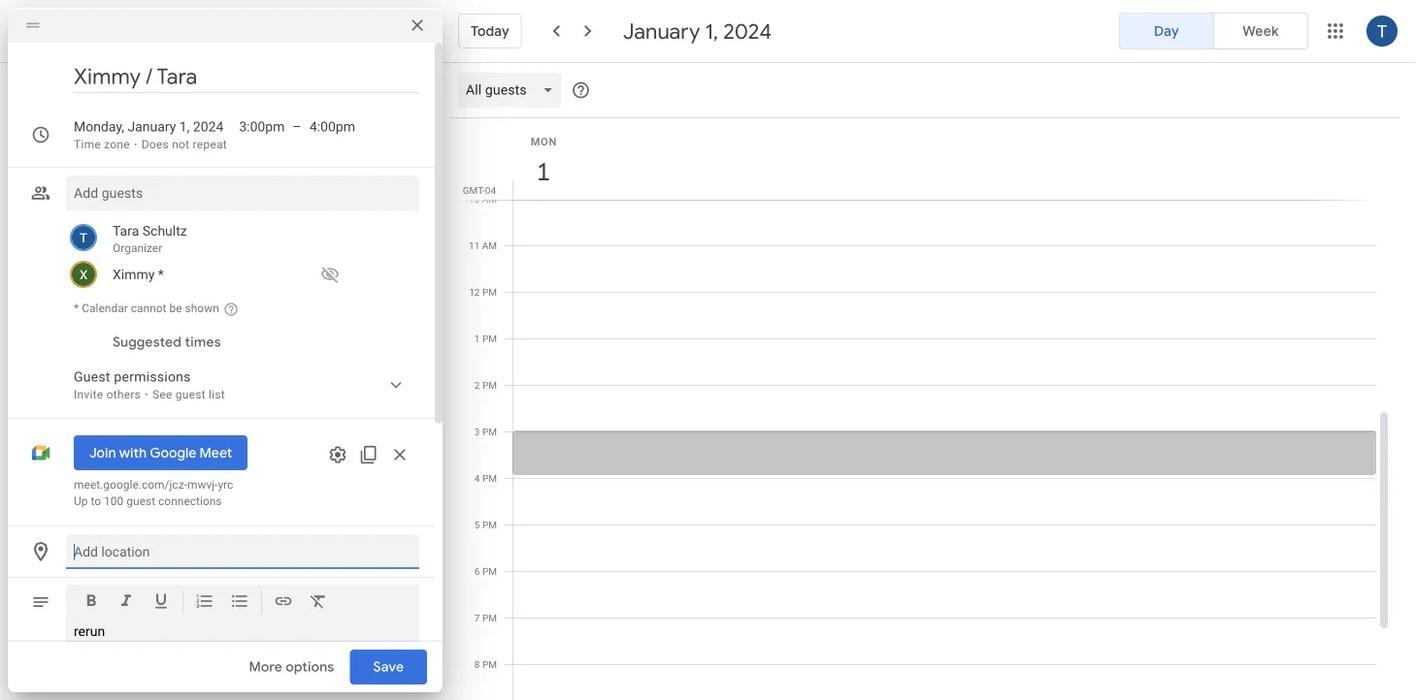 Task type: locate. For each thing, give the bounding box(es) containing it.
1 vertical spatial january
[[128, 119, 176, 135]]

guest
[[175, 388, 206, 402], [126, 495, 155, 509]]

show schedule of ximmy image
[[315, 259, 346, 290]]

invite
[[74, 388, 103, 402]]

am right the 10 at the left
[[482, 193, 497, 205]]

pm for 12 pm
[[482, 286, 497, 298]]

insert link image
[[274, 592, 293, 615]]

1 horizontal spatial 1,
[[705, 17, 719, 45]]

pm right 2
[[482, 380, 497, 391]]

0 vertical spatial *
[[158, 266, 164, 283]]

5 pm from the top
[[482, 473, 497, 484]]

gmt-
[[463, 184, 485, 196]]

am right 11
[[482, 240, 497, 251]]

0 vertical spatial 2024
[[724, 17, 772, 45]]

6 pm from the top
[[482, 519, 497, 531]]

schultz
[[142, 223, 187, 239]]

pm right 3
[[482, 426, 497, 438]]

0 horizontal spatial guest
[[126, 495, 155, 509]]

10
[[469, 193, 480, 205]]

guest down meet.google.com/jcz-
[[126, 495, 155, 509]]

see guest list
[[152, 388, 225, 402]]

6 pm
[[475, 566, 497, 578]]

1 inside mon 1
[[535, 156, 549, 188]]

3:00pm – 4:00pm
[[239, 119, 355, 135]]

meet.google.com/jcz-
[[74, 479, 187, 492]]

Add title text field
[[74, 62, 419, 91]]

7 pm from the top
[[482, 566, 497, 578]]

pm right 6
[[482, 566, 497, 578]]

8
[[475, 659, 480, 671]]

to element
[[293, 117, 302, 137]]

remove formatting image
[[309, 592, 328, 615]]

pm right 12
[[482, 286, 497, 298]]

guest left 'list' at bottom
[[175, 388, 206, 402]]

12
[[469, 286, 480, 298]]

9 pm from the top
[[482, 659, 497, 671]]

ximmy tree item
[[66, 259, 419, 290]]

0 horizontal spatial *
[[74, 302, 79, 315]]

monday, january 1 element
[[521, 150, 566, 194]]

gmt-04
[[463, 184, 496, 196]]

3 pm from the top
[[482, 380, 497, 391]]

day
[[1154, 22, 1180, 40]]

1 horizontal spatial 1
[[535, 156, 549, 188]]

* right ximmy
[[158, 266, 164, 283]]

pm right the 5
[[482, 519, 497, 531]]

ximmy
[[113, 266, 155, 283]]

january 1, 2024
[[623, 17, 772, 45]]

2024
[[724, 17, 772, 45], [193, 119, 224, 135]]

3
[[475, 426, 480, 438]]

8 pm from the top
[[482, 613, 497, 624]]

1 vertical spatial guest
[[126, 495, 155, 509]]

* left calendar at top left
[[74, 302, 79, 315]]

suggested times
[[113, 334, 221, 351]]

1 vertical spatial am
[[482, 240, 497, 251]]

8 pm
[[475, 659, 497, 671]]

pm right 8
[[482, 659, 497, 671]]

1 up 2
[[475, 333, 480, 345]]

meet
[[200, 445, 232, 462]]

january
[[623, 17, 700, 45], [128, 119, 176, 135]]

1 horizontal spatial 2024
[[724, 17, 772, 45]]

pm right 4
[[482, 473, 497, 484]]

1 pm from the top
[[482, 286, 497, 298]]

1 horizontal spatial january
[[623, 17, 700, 45]]

2 am from the top
[[482, 240, 497, 251]]

1 am from the top
[[482, 193, 497, 205]]

0 vertical spatial 1,
[[705, 17, 719, 45]]

2 pm from the top
[[482, 333, 497, 345]]

Description text field
[[74, 624, 412, 701]]

option group
[[1119, 13, 1309, 50]]

0 horizontal spatial 1,
[[179, 119, 190, 135]]

0 vertical spatial 1
[[535, 156, 549, 188]]

tara
[[113, 223, 139, 239]]

*
[[158, 266, 164, 283], [74, 302, 79, 315]]

7 pm
[[475, 613, 497, 624]]

5 pm
[[475, 519, 497, 531]]

4 pm from the top
[[482, 426, 497, 438]]

pm up 2 pm
[[482, 333, 497, 345]]

1
[[535, 156, 549, 188], [475, 333, 480, 345]]

1 vertical spatial 1
[[475, 333, 480, 345]]

pm right 7
[[482, 613, 497, 624]]

bulleted list image
[[230, 592, 250, 615]]

1 column header
[[513, 118, 1377, 200]]

pm
[[482, 286, 497, 298], [482, 333, 497, 345], [482, 380, 497, 391], [482, 426, 497, 438], [482, 473, 497, 484], [482, 519, 497, 531], [482, 566, 497, 578], [482, 613, 497, 624], [482, 659, 497, 671]]

mwvj-
[[187, 479, 218, 492]]

0 horizontal spatial 1
[[475, 333, 480, 345]]

None field
[[458, 73, 570, 108]]

permissions
[[114, 369, 191, 385]]

3 pm
[[475, 426, 497, 438]]

1 horizontal spatial *
[[158, 266, 164, 283]]

* inside ximmy tree item
[[158, 266, 164, 283]]

guest permissions
[[74, 369, 191, 385]]

0 horizontal spatial 2024
[[193, 119, 224, 135]]

tara schultz, organizer tree item
[[66, 218, 419, 259]]

pm for 8 pm
[[482, 659, 497, 671]]

1,
[[705, 17, 719, 45], [179, 119, 190, 135]]

1 down the mon
[[535, 156, 549, 188]]

pm for 6 pm
[[482, 566, 497, 578]]

4:00pm
[[310, 119, 355, 135]]

0 vertical spatial am
[[482, 193, 497, 205]]

suggested times button
[[105, 325, 229, 360]]

am for 11 am
[[482, 240, 497, 251]]

pm for 7 pm
[[482, 613, 497, 624]]

1 horizontal spatial guest
[[175, 388, 206, 402]]

repeat
[[193, 138, 227, 151]]

am
[[482, 193, 497, 205], [482, 240, 497, 251]]

see
[[152, 388, 172, 402]]

calendar
[[82, 302, 128, 315]]

mon
[[531, 135, 557, 148]]



Task type: vqa. For each thing, say whether or not it's contained in the screenshot.
Time zone
yes



Task type: describe. For each thing, give the bounding box(es) containing it.
up
[[74, 495, 88, 509]]

rerun
[[74, 624, 105, 640]]

time zone
[[74, 138, 130, 151]]

11 am
[[469, 240, 497, 251]]

2 pm
[[475, 380, 497, 391]]

join with google meet link
[[74, 436, 248, 471]]

meet.google.com/jcz-mwvj-yrc up to 100 guest connections
[[74, 479, 233, 509]]

2
[[475, 380, 480, 391]]

guest inside 'meet.google.com/jcz-mwvj-yrc up to 100 guest connections'
[[126, 495, 155, 509]]

Location text field
[[74, 535, 412, 570]]

* calendar cannot be shown
[[74, 302, 219, 315]]

pm for 3 pm
[[482, 426, 497, 438]]

pm for 5 pm
[[482, 519, 497, 531]]

mon 1
[[531, 135, 557, 188]]

times
[[185, 334, 221, 351]]

6
[[475, 566, 480, 578]]

join with google meet
[[89, 445, 232, 462]]

join
[[89, 445, 116, 462]]

pm for 1 pm
[[482, 333, 497, 345]]

be
[[169, 302, 182, 315]]

1 grid
[[450, 118, 1392, 701]]

5
[[475, 519, 480, 531]]

ximmy *
[[113, 266, 164, 283]]

Week radio
[[1214, 13, 1309, 50]]

week
[[1243, 22, 1279, 40]]

today
[[471, 22, 509, 40]]

guest
[[74, 369, 110, 385]]

organizer
[[113, 242, 162, 255]]

zone
[[104, 138, 130, 151]]

1 vertical spatial *
[[74, 302, 79, 315]]

formatting options toolbar
[[66, 585, 419, 627]]

am for 10 am
[[482, 193, 497, 205]]

4
[[475, 473, 480, 484]]

pm for 2 pm
[[482, 380, 497, 391]]

1 pm
[[475, 333, 497, 345]]

04
[[485, 184, 496, 196]]

underline image
[[151, 592, 171, 615]]

7
[[475, 613, 480, 624]]

does
[[141, 138, 169, 151]]

0 vertical spatial january
[[623, 17, 700, 45]]

invite others
[[74, 388, 141, 402]]

10 am
[[469, 193, 497, 205]]

to
[[91, 495, 101, 509]]

11
[[469, 240, 480, 251]]

time
[[74, 138, 101, 151]]

does not repeat
[[141, 138, 227, 151]]

numbered list image
[[195, 592, 215, 615]]

yrc
[[218, 479, 233, 492]]

bold image
[[82, 592, 101, 615]]

0 horizontal spatial january
[[128, 119, 176, 135]]

suggested
[[113, 334, 182, 351]]

list
[[209, 388, 225, 402]]

monday, january 1, 2024
[[74, 119, 224, 135]]

3:00pm
[[239, 119, 285, 135]]

with
[[119, 445, 147, 462]]

–
[[293, 119, 302, 135]]

italic image
[[117, 592, 136, 615]]

shown
[[185, 302, 219, 315]]

tara schultz organizer
[[113, 223, 187, 255]]

cannot
[[131, 302, 167, 315]]

monday,
[[74, 119, 124, 135]]

1 vertical spatial 1,
[[179, 119, 190, 135]]

google
[[150, 445, 196, 462]]

12 pm
[[469, 286, 497, 298]]

guests invited to this event. tree
[[66, 218, 419, 290]]

4 pm
[[475, 473, 497, 484]]

others
[[106, 388, 141, 402]]

today button
[[458, 8, 522, 54]]

100
[[104, 495, 124, 509]]

not
[[172, 138, 190, 151]]

connections
[[158, 495, 222, 509]]

0 vertical spatial guest
[[175, 388, 206, 402]]

1 vertical spatial 2024
[[193, 119, 224, 135]]

Day radio
[[1119, 13, 1215, 50]]

option group containing day
[[1119, 13, 1309, 50]]

Guests text field
[[74, 176, 412, 211]]

pm for 4 pm
[[482, 473, 497, 484]]



